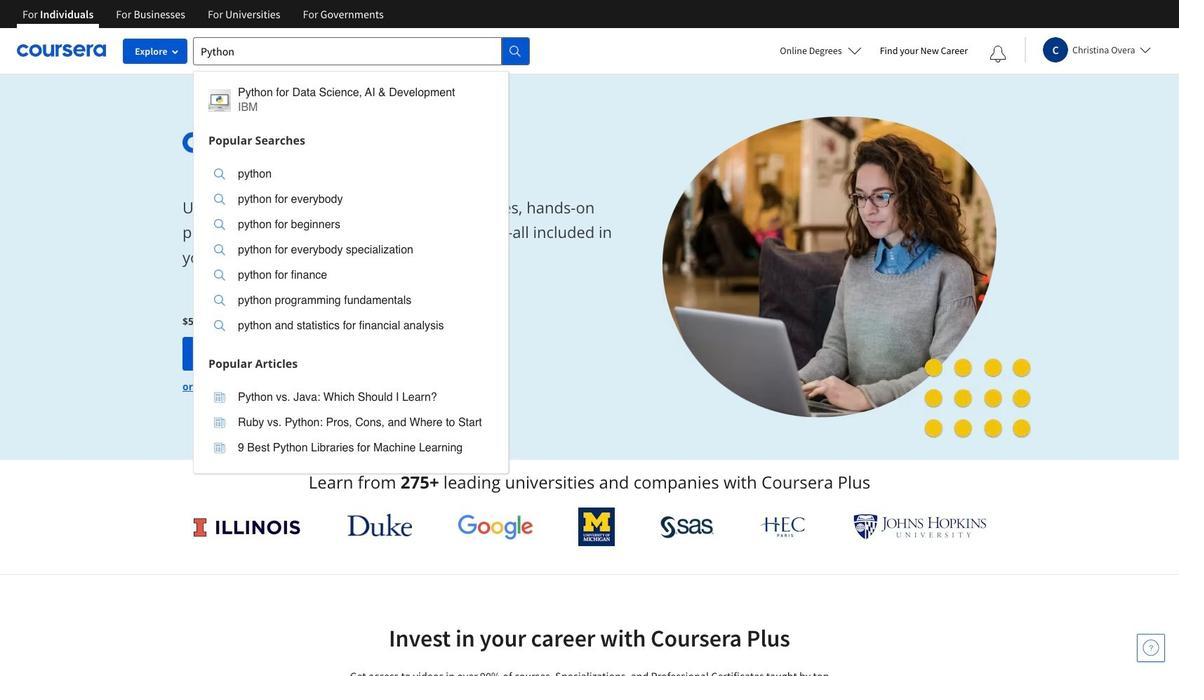 Task type: describe. For each thing, give the bounding box(es) containing it.
1 list box from the top
[[194, 153, 508, 351]]

university of illinois at urbana-champaign image
[[192, 516, 302, 538]]

university of michigan image
[[579, 508, 615, 546]]

sas image
[[661, 516, 714, 538]]

johns hopkins university image
[[854, 514, 987, 540]]

autocomplete results list box
[[193, 71, 509, 474]]

2 list box from the top
[[194, 376, 508, 473]]

coursera image
[[17, 39, 106, 62]]

hec paris image
[[759, 513, 808, 541]]

duke university image
[[347, 514, 412, 536]]

coursera plus image
[[183, 132, 396, 153]]



Task type: vqa. For each thing, say whether or not it's contained in the screenshot.
FOR inside the dropdown button
no



Task type: locate. For each thing, give the bounding box(es) containing it.
google image
[[458, 514, 533, 540]]

help center image
[[1143, 640, 1160, 656]]

None search field
[[193, 37, 530, 474]]

1 vertical spatial list box
[[194, 376, 508, 473]]

banner navigation
[[11, 0, 395, 28]]

list box
[[194, 153, 508, 351], [194, 376, 508, 473]]

suggestion image image
[[209, 89, 231, 111], [214, 169, 225, 180], [214, 194, 225, 205], [214, 219, 225, 230], [214, 244, 225, 256], [214, 270, 225, 281], [214, 295, 225, 306], [214, 320, 225, 331], [214, 392, 225, 403], [214, 417, 225, 428], [214, 442, 225, 454]]

0 vertical spatial list box
[[194, 153, 508, 351]]

What do you want to learn? text field
[[193, 37, 502, 65]]



